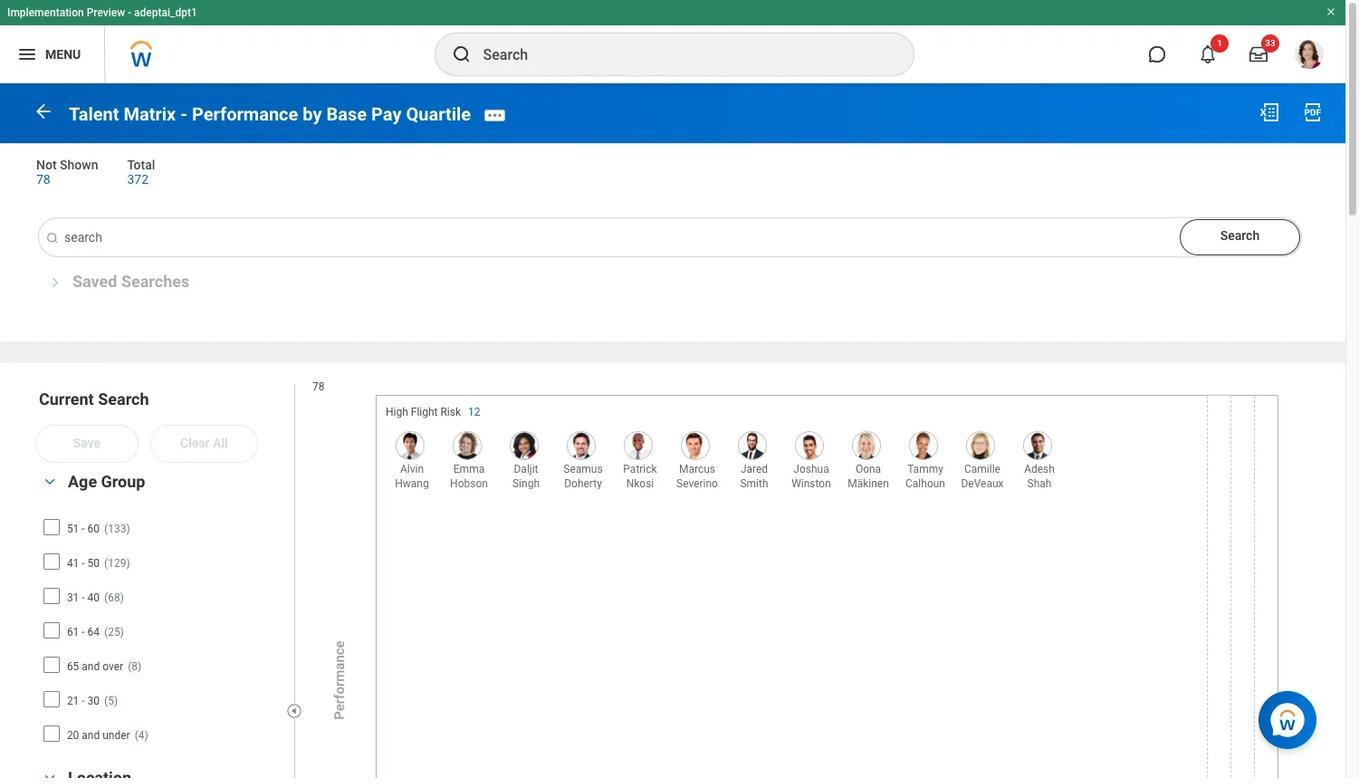 Task type: describe. For each thing, give the bounding box(es) containing it.
search button
[[1181, 220, 1301, 256]]

demo_f067.png image
[[453, 431, 482, 460]]

21 - 30
[[67, 695, 100, 707]]

patrick nkosi element
[[614, 458, 662, 490]]

high
[[386, 406, 408, 418]]

- for (68)
[[82, 591, 85, 604]]

1 vertical spatial 78
[[313, 381, 325, 394]]

33
[[1266, 38, 1276, 48]]

camille deveaux element
[[957, 458, 1005, 490]]

camille deveaux
[[962, 463, 1004, 490]]

high flight risk 12
[[386, 406, 481, 418]]

seamus_doherty.png image
[[567, 431, 596, 460]]

group
[[101, 472, 145, 491]]

patrick
[[624, 463, 657, 475]]

talent
[[69, 103, 119, 125]]

65 and over
[[67, 660, 123, 673]]

not
[[36, 157, 57, 172]]

- for (5)
[[82, 695, 85, 707]]

view printable version (pdf) image
[[1303, 101, 1325, 123]]

chevron down image inside age group group
[[39, 475, 61, 488]]

51 - 60
[[67, 522, 100, 535]]

demo_f104.png image
[[967, 431, 996, 460]]

nkosi
[[627, 477, 654, 490]]

emma hobson element
[[443, 458, 491, 490]]

(4)
[[135, 729, 148, 742]]

372 button
[[127, 171, 151, 188]]

menu button
[[0, 25, 104, 83]]

1 button
[[1189, 34, 1230, 74]]

emma hobson
[[450, 463, 488, 490]]

33 button
[[1239, 34, 1280, 74]]

mäkinen
[[848, 477, 890, 490]]

alvin hwang element
[[386, 458, 434, 490]]

age group button
[[68, 472, 145, 491]]

search image
[[451, 43, 473, 65]]

talent matrix - performance by base pay quartile main content
[[0, 83, 1360, 778]]

search inside button
[[1221, 229, 1261, 243]]

(68)
[[104, 591, 124, 604]]

- right matrix
[[181, 103, 188, 125]]

(129)
[[104, 557, 130, 570]]

78 inside "not shown 78"
[[36, 172, 50, 186]]

20
[[67, 729, 79, 742]]

64
[[88, 626, 100, 638]]

21
[[67, 695, 79, 707]]

talent matrix - performance by base pay quartile link
[[69, 103, 471, 125]]

joshua
[[794, 463, 830, 475]]

shah
[[1028, 477, 1052, 490]]

(5)
[[104, 695, 118, 707]]

inbox large image
[[1250, 45, 1268, 63]]

demo_f266.png image
[[853, 431, 882, 460]]

12 button
[[468, 405, 483, 419]]

emma
[[454, 463, 485, 475]]

65
[[67, 660, 79, 673]]

41 - 50
[[67, 557, 100, 570]]

jared smith element
[[728, 458, 776, 490]]

pay
[[372, 103, 402, 125]]

calhoun
[[906, 477, 946, 490]]

profile logan mcneil image
[[1296, 40, 1325, 73]]

adeptai_dpt1
[[134, 6, 197, 19]]

marcus severino
[[677, 463, 718, 490]]

flight
[[411, 406, 438, 418]]

age group group
[[36, 471, 285, 753]]

demo_m304.jpg image
[[624, 431, 653, 460]]

40
[[88, 591, 100, 604]]

61
[[67, 626, 79, 638]]

winston
[[792, 477, 832, 490]]

severino
[[677, 477, 718, 490]]

alvin
[[400, 463, 424, 475]]

(8)
[[128, 660, 141, 673]]

oona mäkinen
[[848, 463, 890, 490]]

seamus doherty element
[[557, 458, 605, 490]]

demo_f148.png image
[[910, 431, 939, 460]]

under
[[103, 729, 130, 742]]

menu
[[45, 47, 81, 61]]

marcus severino element
[[671, 458, 719, 490]]

daljit
[[514, 463, 539, 475]]

- for (133)
[[82, 522, 85, 535]]

60
[[88, 522, 100, 535]]

camille
[[965, 463, 1001, 475]]

and for 20
[[82, 729, 100, 742]]



Task type: vqa. For each thing, say whether or not it's contained in the screenshot.
1st Total: $0.00 element from the bottom of the page
no



Task type: locate. For each thing, give the bounding box(es) containing it.
deveaux
[[962, 477, 1004, 490]]

0 vertical spatial search
[[1221, 229, 1261, 243]]

close environment banner image
[[1326, 6, 1337, 17]]

- right 51
[[82, 522, 85, 535]]

justify image
[[16, 43, 38, 65]]

adesh
[[1025, 463, 1055, 475]]

2 and from the top
[[82, 729, 100, 742]]

daljit singh element
[[500, 458, 548, 490]]

41
[[67, 557, 79, 570]]

51
[[67, 522, 79, 535]]

and right 65 on the bottom of the page
[[82, 660, 100, 673]]

singh
[[513, 477, 540, 490]]

and right '20'
[[82, 729, 100, 742]]

jared
[[741, 463, 768, 475]]

demo_m303.jpg image
[[796, 431, 825, 460]]

tammy calhoun
[[906, 463, 946, 490]]

talent matrix - performance by base pay quartile
[[69, 103, 471, 125]]

doherty
[[565, 477, 602, 490]]

over
[[103, 660, 123, 673]]

demo_m278.png image
[[681, 431, 710, 460]]

current
[[39, 390, 94, 409]]

previous page image
[[33, 100, 54, 122]]

total
[[127, 157, 155, 172]]

daljit singh
[[513, 463, 540, 490]]

current search
[[39, 390, 149, 409]]

0 vertical spatial performance
[[192, 103, 298, 125]]

search image
[[45, 231, 59, 246]]

tammy
[[908, 463, 944, 475]]

0 horizontal spatial search
[[98, 390, 149, 409]]

1 vertical spatial search
[[98, 390, 149, 409]]

patrick nkosi
[[624, 463, 657, 490]]

30
[[88, 695, 100, 707]]

search inside filter search box
[[98, 390, 149, 409]]

joshua winston element
[[786, 458, 834, 490]]

0 vertical spatial chevron down image
[[39, 475, 61, 488]]

by
[[303, 103, 322, 125]]

1 horizontal spatial 78
[[313, 381, 325, 394]]

- for (129)
[[82, 557, 85, 570]]

demo_m079.png image
[[396, 431, 425, 460]]

total 372
[[127, 157, 155, 186]]

jared smith
[[741, 463, 769, 490]]

seamus
[[564, 463, 603, 475]]

export to excel image
[[1259, 101, 1281, 123]]

12
[[468, 406, 481, 418]]

1 chevron down image from the top
[[39, 475, 61, 488]]

performance
[[192, 103, 298, 125], [332, 640, 348, 720]]

menu banner
[[0, 0, 1346, 83]]

oona
[[856, 463, 882, 475]]

- right 21
[[82, 695, 85, 707]]

31
[[67, 591, 79, 604]]

31 - 40
[[67, 591, 100, 604]]

tammy calhoun element
[[900, 458, 948, 490]]

- right '31'
[[82, 591, 85, 604]]

2 chevron down image from the top
[[39, 772, 61, 778]]

1 vertical spatial chevron down image
[[39, 772, 61, 778]]

demo_f106.png image
[[510, 431, 539, 460]]

50
[[88, 557, 100, 570]]

not shown 78
[[36, 157, 98, 186]]

20 and under
[[67, 729, 130, 742]]

- right 41
[[82, 557, 85, 570]]

quartile
[[406, 103, 471, 125]]

1 horizontal spatial search
[[1221, 229, 1261, 243]]

hwang
[[395, 477, 429, 490]]

joshua winston
[[792, 463, 832, 490]]

1 horizontal spatial performance
[[332, 640, 348, 720]]

preview
[[87, 6, 125, 19]]

hobson
[[450, 477, 488, 490]]

adesh shah element
[[1014, 458, 1062, 490]]

1 and from the top
[[82, 660, 100, 673]]

istock 649733886.jpg image
[[738, 431, 767, 460]]

0 horizontal spatial performance
[[192, 103, 298, 125]]

count image
[[1241, 769, 1256, 778]]

Search search field
[[36, 219, 1302, 257]]

0 horizontal spatial 78
[[36, 172, 50, 186]]

adhesh demo_m088.png image
[[1024, 431, 1053, 460]]

age group
[[68, 472, 145, 491]]

- right preview
[[128, 6, 131, 19]]

61 - 64
[[67, 626, 100, 638]]

filter search field
[[36, 389, 297, 778]]

(133)
[[104, 522, 130, 535]]

implementation preview -   adeptai_dpt1
[[7, 6, 197, 19]]

age
[[68, 472, 97, 491]]

risk
[[441, 406, 461, 418]]

1 vertical spatial and
[[82, 729, 100, 742]]

-
[[128, 6, 131, 19], [181, 103, 188, 125], [82, 522, 85, 535], [82, 557, 85, 570], [82, 591, 85, 604], [82, 626, 85, 638], [82, 695, 85, 707]]

- inside menu banner
[[128, 6, 131, 19]]

Talent Matrix - Performance by Base Pay Quartile text field
[[39, 219, 1302, 257]]

matrix
[[124, 103, 176, 125]]

implementation
[[7, 6, 84, 19]]

smith
[[741, 477, 769, 490]]

search
[[1221, 229, 1261, 243], [98, 390, 149, 409]]

adesh shah
[[1025, 463, 1055, 490]]

notifications large image
[[1200, 45, 1218, 63]]

alvin hwang
[[395, 463, 429, 490]]

chevron down image
[[39, 475, 61, 488], [39, 772, 61, 778]]

1
[[1218, 38, 1223, 48]]

seamus doherty
[[564, 463, 603, 490]]

marcus
[[680, 463, 716, 475]]

and
[[82, 660, 100, 673], [82, 729, 100, 742]]

- for (25)
[[82, 626, 85, 638]]

age group tree
[[42, 512, 279, 750]]

372
[[127, 172, 149, 186]]

0 vertical spatial 78
[[36, 172, 50, 186]]

- right 61
[[82, 626, 85, 638]]

oona mäkinen element
[[843, 458, 891, 490]]

and for 65
[[82, 660, 100, 673]]

1 vertical spatial performance
[[332, 640, 348, 720]]

Search Workday  search field
[[483, 34, 877, 74]]

base
[[327, 103, 367, 125]]

78 button
[[36, 171, 53, 188]]

shown
[[60, 157, 98, 172]]

0 vertical spatial and
[[82, 660, 100, 673]]

(25)
[[104, 626, 124, 638]]



